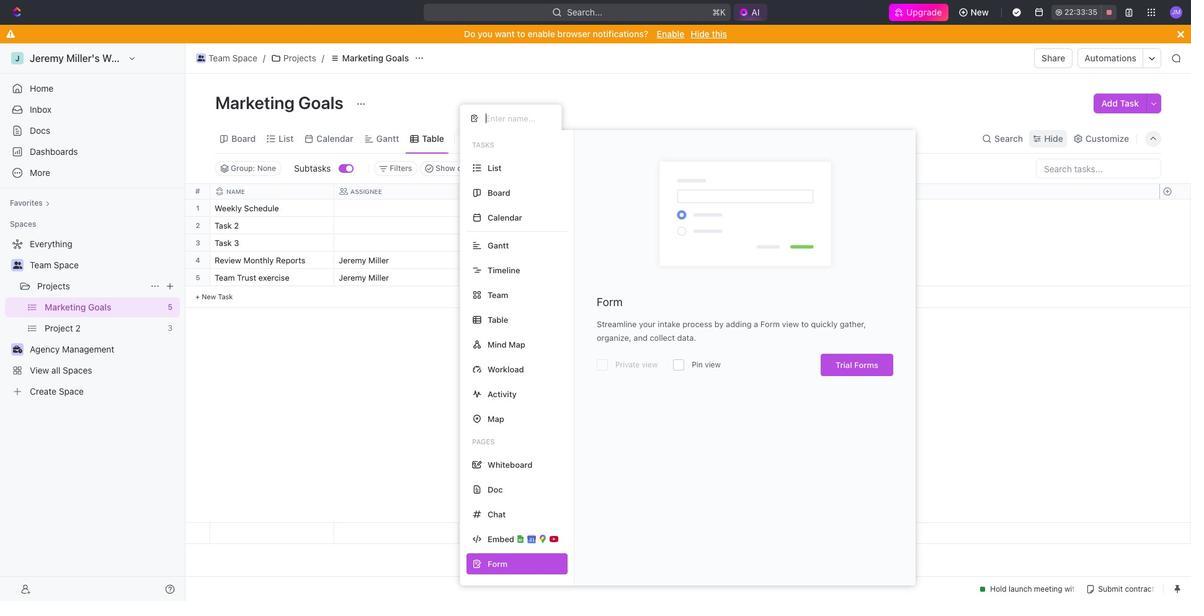 Task type: vqa. For each thing, say whether or not it's contained in the screenshot.


Task type: describe. For each thing, give the bounding box(es) containing it.
new for new task
[[202, 293, 216, 301]]

table inside 'link'
[[422, 133, 444, 144]]

hide button
[[1030, 130, 1067, 147]]

jeremy for team trust exercise
[[339, 273, 366, 283]]

press space to select this row. row containing 1
[[186, 200, 210, 217]]

press space to select this row. row containing review monthly reports
[[210, 252, 831, 271]]

new button
[[953, 2, 997, 22]]

set priority image for task 3
[[705, 235, 724, 254]]

in progress for ‎task 2
[[466, 222, 512, 230]]

press space to select this row. row containing 4
[[186, 252, 210, 269]]

pin
[[692, 361, 703, 370]]

gantt link
[[374, 130, 399, 147]]

1 vertical spatial list
[[488, 163, 502, 173]]

trust
[[237, 273, 256, 283]]

0 vertical spatial marketing goals
[[342, 53, 409, 63]]

projects inside sidebar navigation
[[37, 281, 70, 292]]

0 vertical spatial marketing
[[342, 53, 384, 63]]

collect
[[650, 333, 675, 343]]

review monthly reports
[[215, 256, 305, 266]]

upgrade link
[[889, 4, 949, 21]]

intake
[[658, 320, 681, 329]]

streamline your intake process by adding a form view to quickly gather, organize, and collect data.
[[597, 320, 866, 343]]

progress for ‎task 2
[[475, 222, 512, 230]]

mind
[[488, 340, 507, 350]]

and
[[634, 333, 648, 343]]

set priority image for ‎task 2
[[705, 218, 724, 236]]

schedule
[[244, 204, 279, 213]]

whiteboard
[[488, 460, 533, 470]]

customize button
[[1070, 130, 1133, 147]]

in progress for team trust exercise
[[466, 274, 512, 282]]

timeline
[[488, 265, 520, 275]]

2 for ‎task
[[234, 221, 239, 231]]

weekly
[[215, 204, 242, 213]]

#
[[195, 187, 200, 196]]

organize,
[[597, 333, 632, 343]]

adding
[[726, 320, 752, 329]]

add task button
[[1094, 94, 1147, 114]]

table link
[[420, 130, 444, 147]]

do
[[464, 29, 476, 39]]

gather,
[[840, 320, 866, 329]]

do you want to enable browser notifications? enable hide this
[[464, 29, 727, 39]]

1 horizontal spatial projects link
[[268, 51, 319, 66]]

marketing goals link
[[327, 51, 412, 66]]

add task
[[1102, 98, 1139, 109]]

1
[[196, 204, 200, 212]]

activity
[[488, 389, 517, 399]]

list link
[[276, 130, 294, 147]]

press space to select this row. row containing 3
[[186, 235, 210, 252]]

task for new task
[[218, 293, 233, 301]]

favorites
[[10, 199, 43, 208]]

user group image inside the team space link
[[197, 55, 205, 61]]

calendar link
[[314, 130, 353, 147]]

in progress for review monthly reports
[[466, 257, 512, 265]]

doc
[[488, 485, 503, 495]]

1 2 3 4 5
[[196, 204, 200, 282]]

1 vertical spatial team space link
[[30, 256, 177, 276]]

search button
[[979, 130, 1027, 147]]

1 horizontal spatial goals
[[386, 53, 409, 63]]

spaces
[[10, 220, 36, 229]]

your
[[639, 320, 656, 329]]

3 inside 1 2 3 4 5
[[196, 239, 200, 247]]

home link
[[5, 79, 180, 99]]

set priority element for team trust exercise
[[705, 270, 724, 289]]

inbox
[[30, 104, 52, 115]]

view for private view
[[642, 361, 658, 370]]

by
[[715, 320, 724, 329]]

forms
[[854, 361, 879, 370]]

1 horizontal spatial 3
[[234, 238, 239, 248]]

team inside grid
[[215, 273, 235, 283]]

tasks
[[472, 141, 494, 149]]

workload
[[488, 365, 524, 374]]

weekly schedule
[[215, 204, 279, 213]]

process
[[683, 320, 713, 329]]

view button
[[460, 124, 500, 153]]

space inside sidebar navigation
[[54, 260, 79, 271]]

view button
[[460, 130, 500, 147]]

pin view
[[692, 361, 721, 370]]

set priority image for review monthly reports
[[705, 253, 724, 271]]

data.
[[677, 333, 696, 343]]

team space inside tree
[[30, 260, 79, 271]]

docs
[[30, 125, 50, 136]]

Search tasks... text field
[[1037, 159, 1161, 178]]

press space to select this row. row containing weekly schedule
[[210, 200, 831, 219]]

1 horizontal spatial space
[[232, 53, 257, 63]]

search...
[[567, 7, 603, 17]]

in progress for weekly schedule
[[466, 205, 512, 213]]

press space to select this row. row containing team trust exercise
[[210, 269, 831, 289]]

set priority image
[[705, 270, 724, 289]]

this
[[712, 29, 727, 39]]

jeremy miller for team trust exercise
[[339, 273, 389, 283]]

1 vertical spatial board
[[488, 188, 511, 198]]

hide inside dropdown button
[[1044, 133, 1063, 144]]

monthly
[[244, 256, 274, 266]]

show closed
[[436, 164, 481, 173]]

22:33:35
[[1065, 7, 1098, 17]]

in progress cell for ‎task 2
[[459, 217, 583, 234]]

set priority element for ‎task 2
[[705, 218, 724, 236]]

a
[[754, 320, 758, 329]]

docs link
[[5, 121, 180, 141]]

view inside "streamline your intake process by adding a form view to quickly gather, organize, and collect data."
[[782, 320, 799, 329]]

exercise
[[259, 273, 290, 283]]

tree inside sidebar navigation
[[5, 235, 180, 402]]

subtasks
[[294, 163, 331, 174]]

pages
[[472, 438, 495, 446]]

4
[[196, 256, 200, 264]]

‎task
[[215, 221, 232, 231]]

search
[[995, 133, 1023, 144]]

quickly
[[811, 320, 838, 329]]

show
[[436, 164, 455, 173]]

subtasks button
[[289, 159, 339, 179]]

inbox link
[[5, 100, 180, 120]]

set priority element for review monthly reports
[[705, 253, 724, 271]]

progress for team trust exercise
[[475, 274, 512, 282]]

dashboards link
[[5, 142, 180, 162]]

do
[[477, 240, 488, 248]]

dashboards
[[30, 146, 78, 157]]

task 3
[[215, 238, 239, 248]]

row group containing weekly schedule
[[210, 200, 831, 308]]

share
[[1042, 53, 1066, 63]]

to do
[[466, 240, 488, 248]]

0 horizontal spatial gantt
[[376, 133, 399, 144]]

notifications?
[[593, 29, 648, 39]]

miller for team trust exercise
[[368, 273, 389, 283]]

row group containing 1 2 3 4 5
[[186, 200, 210, 308]]

embed
[[488, 535, 514, 545]]

0 vertical spatial calendar
[[317, 133, 353, 144]]

in for team trust exercise
[[466, 274, 473, 282]]

view
[[476, 133, 496, 144]]

1 vertical spatial marketing
[[215, 92, 295, 113]]

0 horizontal spatial map
[[488, 414, 504, 424]]



Task type: locate. For each thing, give the bounding box(es) containing it.
row group
[[186, 200, 210, 308], [210, 200, 831, 308], [1160, 200, 1191, 308], [1160, 524, 1191, 544]]

0 horizontal spatial form
[[597, 296, 623, 309]]

0 vertical spatial goals
[[386, 53, 409, 63]]

1 in progress from the top
[[466, 205, 512, 213]]

0 vertical spatial jeremy
[[339, 256, 366, 266]]

3 up review
[[234, 238, 239, 248]]

in
[[466, 205, 473, 213], [466, 222, 473, 230], [466, 257, 473, 265], [466, 274, 473, 282]]

in progress cell
[[459, 200, 583, 217], [459, 217, 583, 234], [459, 252, 583, 269], [459, 269, 583, 286]]

progress for review monthly reports
[[475, 257, 512, 265]]

new for new
[[971, 7, 989, 17]]

3 in from the top
[[466, 257, 473, 265]]

cell
[[334, 200, 459, 217], [583, 200, 707, 217], [334, 217, 459, 234], [583, 217, 707, 234], [334, 235, 459, 251], [583, 235, 707, 251], [583, 252, 707, 269], [583, 269, 707, 286], [583, 524, 707, 544], [707, 524, 831, 544]]

add
[[1102, 98, 1118, 109]]

1 horizontal spatial to
[[517, 29, 525, 39]]

jeremy
[[339, 256, 366, 266], [339, 273, 366, 283]]

user group image inside tree
[[13, 262, 22, 269]]

‎task 2
[[215, 221, 239, 231]]

0 horizontal spatial goals
[[298, 92, 344, 113]]

list
[[279, 133, 294, 144], [488, 163, 502, 173]]

2 jeremy miller from the top
[[339, 273, 389, 283]]

2 / from the left
[[322, 53, 324, 63]]

upgrade
[[907, 7, 942, 17]]

press space to select this row. row containing 2
[[186, 217, 210, 235]]

1 horizontal spatial table
[[488, 315, 508, 325]]

to left quickly
[[801, 320, 809, 329]]

map right mind
[[509, 340, 525, 350]]

⌘k
[[713, 7, 726, 17]]

share button
[[1034, 48, 1073, 68]]

2 inside 1 2 3 4 5
[[196, 222, 200, 230]]

1 horizontal spatial gantt
[[488, 240, 509, 250]]

0 horizontal spatial new
[[202, 293, 216, 301]]

1 vertical spatial new
[[202, 293, 216, 301]]

favorites button
[[5, 196, 55, 211]]

user group image
[[197, 55, 205, 61], [13, 262, 22, 269]]

0 vertical spatial list
[[279, 133, 294, 144]]

home
[[30, 83, 54, 94]]

1 vertical spatial jeremy miller cell
[[334, 269, 459, 286]]

1 horizontal spatial view
[[705, 361, 721, 370]]

4 in progress cell from the top
[[459, 269, 583, 286]]

private
[[616, 361, 640, 370]]

2 for 1
[[196, 222, 200, 230]]

mind map
[[488, 340, 525, 350]]

to inside "streamline your intake process by adding a form view to quickly gather, organize, and collect data."
[[801, 320, 809, 329]]

1 in progress cell from the top
[[459, 200, 583, 217]]

sidebar navigation
[[0, 43, 186, 602]]

3 progress from the top
[[475, 257, 512, 265]]

1 vertical spatial projects link
[[37, 277, 145, 297]]

jeremy miller for review monthly reports
[[339, 256, 389, 266]]

grid containing weekly schedule
[[186, 184, 1191, 545]]

0 vertical spatial jeremy miller cell
[[334, 252, 459, 269]]

browser
[[557, 29, 591, 39]]

trial
[[836, 361, 852, 370]]

form up streamline
[[597, 296, 623, 309]]

in progress cell for weekly schedule
[[459, 200, 583, 217]]

2 miller from the top
[[368, 273, 389, 283]]

table up show
[[422, 133, 444, 144]]

0 vertical spatial hide
[[691, 29, 710, 39]]

1 horizontal spatial projects
[[283, 53, 316, 63]]

1 vertical spatial table
[[488, 315, 508, 325]]

chat
[[488, 510, 506, 520]]

1 vertical spatial form
[[761, 320, 780, 329]]

press space to select this row. row
[[186, 200, 210, 217], [210, 200, 831, 219], [186, 217, 210, 235], [210, 217, 831, 236], [186, 235, 210, 252], [210, 235, 831, 254], [186, 252, 210, 269], [210, 252, 831, 271], [186, 269, 210, 287], [210, 269, 831, 289], [210, 524, 831, 545]]

1 vertical spatial to
[[466, 240, 476, 248]]

0 vertical spatial gantt
[[376, 133, 399, 144]]

you
[[478, 29, 493, 39]]

5
[[196, 274, 200, 282]]

1 horizontal spatial user group image
[[197, 55, 205, 61]]

enable
[[657, 29, 685, 39]]

2 in progress cell from the top
[[459, 217, 583, 234]]

customize
[[1086, 133, 1129, 144]]

task down team trust exercise
[[218, 293, 233, 301]]

0 horizontal spatial calendar
[[317, 133, 353, 144]]

4 progress from the top
[[475, 274, 512, 282]]

0 vertical spatial user group image
[[197, 55, 205, 61]]

new inside grid
[[202, 293, 216, 301]]

0 horizontal spatial marketing
[[215, 92, 295, 113]]

2 progress from the top
[[475, 222, 512, 230]]

1 in from the top
[[466, 205, 473, 213]]

0 vertical spatial projects link
[[268, 51, 319, 66]]

automations button
[[1079, 49, 1143, 68]]

press space to select this row. row containing 5
[[186, 269, 210, 287]]

press space to select this row. row containing ‎task 2
[[210, 217, 831, 236]]

1 vertical spatial jeremy
[[339, 273, 366, 283]]

gantt up timeline
[[488, 240, 509, 250]]

0 horizontal spatial /
[[263, 53, 266, 63]]

3 in progress from the top
[[466, 257, 512, 265]]

task inside button
[[1120, 98, 1139, 109]]

2 right ‎task
[[234, 221, 239, 231]]

row
[[210, 184, 831, 200]]

1 vertical spatial space
[[54, 260, 79, 271]]

0 horizontal spatial projects
[[37, 281, 70, 292]]

calendar up subtasks button
[[317, 133, 353, 144]]

set priority element
[[705, 218, 724, 236], [705, 235, 724, 254], [705, 253, 724, 271], [705, 270, 724, 289]]

1 horizontal spatial 2
[[234, 221, 239, 231]]

1 set priority image from the top
[[705, 218, 724, 236]]

1 vertical spatial task
[[215, 238, 232, 248]]

enable
[[528, 29, 555, 39]]

0 horizontal spatial hide
[[691, 29, 710, 39]]

1 jeremy miller cell from the top
[[334, 252, 459, 269]]

1 horizontal spatial list
[[488, 163, 502, 173]]

view left quickly
[[782, 320, 799, 329]]

1 horizontal spatial marketing
[[342, 53, 384, 63]]

view
[[782, 320, 799, 329], [642, 361, 658, 370], [705, 361, 721, 370]]

1 set priority element from the top
[[705, 218, 724, 236]]

jeremy miller cell for team trust exercise
[[334, 269, 459, 286]]

0 horizontal spatial 3
[[196, 239, 200, 247]]

task down ‎task
[[215, 238, 232, 248]]

team inside sidebar navigation
[[30, 260, 51, 271]]

0 vertical spatial task
[[1120, 98, 1139, 109]]

2 horizontal spatial view
[[782, 320, 799, 329]]

task for add task
[[1120, 98, 1139, 109]]

1 vertical spatial calendar
[[488, 213, 522, 222]]

jeremy miller cell
[[334, 252, 459, 269], [334, 269, 459, 286]]

form right a
[[761, 320, 780, 329]]

3 in progress cell from the top
[[459, 252, 583, 269]]

1 horizontal spatial hide
[[1044, 133, 1063, 144]]

1 miller from the top
[[368, 256, 389, 266]]

0 vertical spatial board
[[231, 133, 256, 144]]

0 vertical spatial team space
[[208, 53, 257, 63]]

2 jeremy from the top
[[339, 273, 366, 283]]

4 in from the top
[[466, 274, 473, 282]]

in for review monthly reports
[[466, 257, 473, 265]]

1 vertical spatial marketing goals
[[215, 92, 347, 113]]

in progress
[[466, 205, 512, 213], [466, 222, 512, 230], [466, 257, 512, 265], [466, 274, 512, 282]]

1 horizontal spatial board
[[488, 188, 511, 198]]

1 vertical spatial team space
[[30, 260, 79, 271]]

2 vertical spatial to
[[801, 320, 809, 329]]

0 horizontal spatial to
[[466, 240, 476, 248]]

0 vertical spatial table
[[422, 133, 444, 144]]

to left "do"
[[466, 240, 476, 248]]

1 jeremy miller from the top
[[339, 256, 389, 266]]

2 in from the top
[[466, 222, 473, 230]]

view right 'pin'
[[705, 361, 721, 370]]

review
[[215, 256, 241, 266]]

0 horizontal spatial board
[[231, 133, 256, 144]]

set priority element for task 3
[[705, 235, 724, 254]]

2 in progress from the top
[[466, 222, 512, 230]]

in progress cell for review monthly reports
[[459, 252, 583, 269]]

team space link
[[193, 51, 261, 66], [30, 256, 177, 276]]

in for ‎task 2
[[466, 222, 473, 230]]

2 set priority element from the top
[[705, 235, 724, 254]]

0 horizontal spatial table
[[422, 133, 444, 144]]

1 horizontal spatial calendar
[[488, 213, 522, 222]]

team trust exercise
[[215, 273, 290, 283]]

form
[[597, 296, 623, 309], [761, 320, 780, 329]]

1 jeremy from the top
[[339, 256, 366, 266]]

1 horizontal spatial /
[[322, 53, 324, 63]]

private view
[[616, 361, 658, 370]]

2 vertical spatial task
[[218, 293, 233, 301]]

marketing goals
[[342, 53, 409, 63], [215, 92, 347, 113]]

show closed button
[[420, 161, 487, 176]]

map
[[509, 340, 525, 350], [488, 414, 504, 424]]

team space
[[208, 53, 257, 63], [30, 260, 79, 271]]

3 up 4
[[196, 239, 200, 247]]

hide
[[691, 29, 710, 39], [1044, 133, 1063, 144]]

streamline
[[597, 320, 637, 329]]

1 horizontal spatial map
[[509, 340, 525, 350]]

in for weekly schedule
[[466, 205, 473, 213]]

jeremy miller
[[339, 256, 389, 266], [339, 273, 389, 283]]

team
[[208, 53, 230, 63], [30, 260, 51, 271], [215, 273, 235, 283], [488, 290, 508, 300]]

2 jeremy miller cell from the top
[[334, 269, 459, 286]]

0 horizontal spatial list
[[279, 133, 294, 144]]

1 horizontal spatial new
[[971, 7, 989, 17]]

tree
[[5, 235, 180, 402]]

3
[[234, 238, 239, 248], [196, 239, 200, 247]]

view right private
[[642, 361, 658, 370]]

new
[[971, 7, 989, 17], [202, 293, 216, 301]]

to
[[517, 29, 525, 39], [466, 240, 476, 248], [801, 320, 809, 329]]

1 vertical spatial jeremy miller
[[339, 273, 389, 283]]

in progress cell for team trust exercise
[[459, 269, 583, 286]]

0 vertical spatial jeremy miller
[[339, 256, 389, 266]]

1 horizontal spatial team space link
[[193, 51, 261, 66]]

automations
[[1085, 53, 1137, 63]]

board left list link
[[231, 133, 256, 144]]

0 vertical spatial form
[[597, 296, 623, 309]]

trial forms
[[836, 361, 879, 370]]

list up subtasks button
[[279, 133, 294, 144]]

list right closed on the top left of the page
[[488, 163, 502, 173]]

0 horizontal spatial team space
[[30, 260, 79, 271]]

4 in progress from the top
[[466, 274, 512, 282]]

1 vertical spatial miller
[[368, 273, 389, 283]]

board
[[231, 133, 256, 144], [488, 188, 511, 198]]

projects
[[283, 53, 316, 63], [37, 281, 70, 292]]

0 vertical spatial projects
[[283, 53, 316, 63]]

to right want
[[517, 29, 525, 39]]

marketing
[[342, 53, 384, 63], [215, 92, 295, 113]]

tree containing team space
[[5, 235, 180, 402]]

4 set priority element from the top
[[705, 270, 724, 289]]

set priority image
[[705, 218, 724, 236], [705, 235, 724, 254], [705, 253, 724, 271]]

reports
[[276, 256, 305, 266]]

1 vertical spatial projects
[[37, 281, 70, 292]]

map down 'activity' on the left bottom of the page
[[488, 414, 504, 424]]

22:33:35 button
[[1052, 5, 1117, 20]]

1 vertical spatial hide
[[1044, 133, 1063, 144]]

1 vertical spatial map
[[488, 414, 504, 424]]

1 horizontal spatial team space
[[208, 53, 257, 63]]

0 vertical spatial team space link
[[193, 51, 261, 66]]

0 vertical spatial map
[[509, 340, 525, 350]]

hide right search
[[1044, 133, 1063, 144]]

hide left this
[[691, 29, 710, 39]]

grid
[[186, 184, 1191, 545]]

to inside cell
[[466, 240, 476, 248]]

task right the add
[[1120, 98, 1139, 109]]

jeremy for review monthly reports
[[339, 256, 366, 266]]

0 vertical spatial space
[[232, 53, 257, 63]]

0 horizontal spatial user group image
[[13, 262, 22, 269]]

1 / from the left
[[263, 53, 266, 63]]

1 vertical spatial goals
[[298, 92, 344, 113]]

new inside button
[[971, 7, 989, 17]]

press space to select this row. row containing task 3
[[210, 235, 831, 254]]

to do cell
[[459, 235, 583, 251]]

0 vertical spatial miller
[[368, 256, 389, 266]]

jeremy miller cell for review monthly reports
[[334, 252, 459, 269]]

1 horizontal spatial form
[[761, 320, 780, 329]]

gantt
[[376, 133, 399, 144], [488, 240, 509, 250]]

0 horizontal spatial team space link
[[30, 256, 177, 276]]

board down tasks
[[488, 188, 511, 198]]

0 horizontal spatial space
[[54, 260, 79, 271]]

table up mind
[[488, 315, 508, 325]]

3 set priority element from the top
[[705, 253, 724, 271]]

1 progress from the top
[[475, 205, 512, 213]]

calendar up to do cell
[[488, 213, 522, 222]]

gantt left table 'link'
[[376, 133, 399, 144]]

2 down "1"
[[196, 222, 200, 230]]

closed
[[457, 164, 481, 173]]

view for pin view
[[705, 361, 721, 370]]

form inside "streamline your intake process by adding a form view to quickly gather, organize, and collect data."
[[761, 320, 780, 329]]

1 vertical spatial gantt
[[488, 240, 509, 250]]

Enter name... field
[[485, 113, 552, 124]]

progress for weekly schedule
[[475, 205, 512, 213]]

0 vertical spatial new
[[971, 7, 989, 17]]

2 horizontal spatial to
[[801, 320, 809, 329]]

0 horizontal spatial projects link
[[37, 277, 145, 297]]

board link
[[229, 130, 256, 147]]

3 set priority image from the top
[[705, 253, 724, 271]]

new right upgrade
[[971, 7, 989, 17]]

goals
[[386, 53, 409, 63], [298, 92, 344, 113]]

0 vertical spatial to
[[517, 29, 525, 39]]

calendar
[[317, 133, 353, 144], [488, 213, 522, 222]]

miller for review monthly reports
[[368, 256, 389, 266]]

new down review
[[202, 293, 216, 301]]

1 vertical spatial user group image
[[13, 262, 22, 269]]

new task
[[202, 293, 233, 301]]

2 set priority image from the top
[[705, 235, 724, 254]]

0 horizontal spatial view
[[642, 361, 658, 370]]

0 horizontal spatial 2
[[196, 222, 200, 230]]



